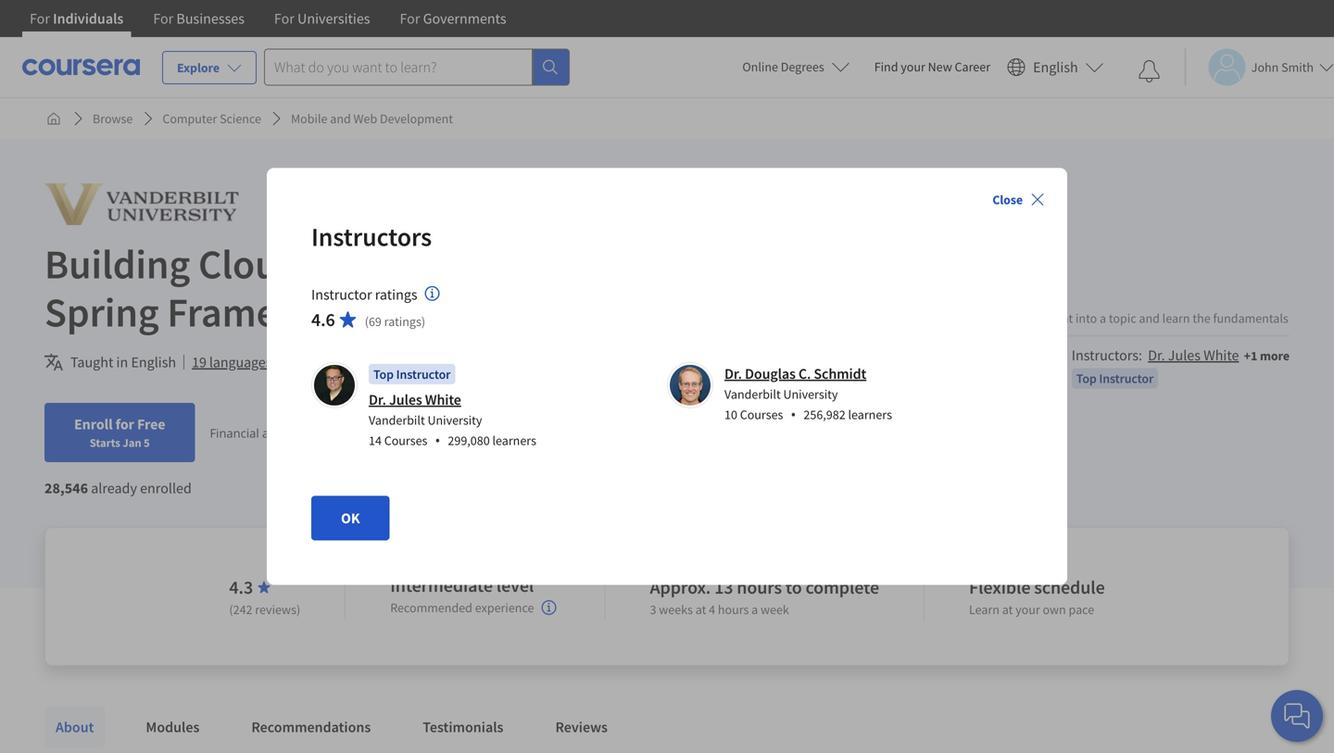 Task type: vqa. For each thing, say whether or not it's contained in the screenshot.
Help Center icon
no



Task type: describe. For each thing, give the bounding box(es) containing it.
256,982
[[804, 407, 846, 423]]

show notifications image
[[1139, 60, 1161, 83]]

4.3
[[229, 576, 253, 599]]

find your new career
[[875, 58, 991, 75]]

1 horizontal spatial dr. jules white link
[[1149, 346, 1240, 365]]

recommendations link
[[240, 707, 382, 748]]

28,546
[[44, 479, 88, 498]]

instructors
[[311, 221, 432, 253]]

instructor for top instructor
[[1100, 370, 1154, 387]]

for for businesses
[[153, 9, 174, 28]]

testimonials link
[[412, 707, 515, 748]]

for for governments
[[400, 9, 420, 28]]

browse
[[93, 110, 133, 127]]

1 horizontal spatial jules
[[1169, 346, 1201, 365]]

learn
[[1163, 310, 1191, 327]]

dr. douglas c. schmidt vanderbilt university 10 courses • 256,982 learners
[[725, 365, 893, 425]]

top instructor
[[1077, 370, 1154, 387]]

new
[[929, 58, 953, 75]]

for businesses
[[153, 9, 245, 28]]

some content may not be translated
[[345, 353, 570, 372]]

university inside "top instructor dr. jules white vanderbilt university 14 courses • 299,080 learners"
[[428, 412, 482, 429]]

english button
[[1000, 37, 1112, 97]]

your inside 'flexible schedule learn at your own pace'
[[1016, 602, 1041, 618]]

experience
[[475, 600, 534, 616]]

browse link
[[85, 102, 140, 135]]

recommended
[[390, 600, 473, 616]]

28,546 already enrolled
[[44, 479, 192, 498]]

• inside dr. douglas c. schmidt vanderbilt university 10 courses • 256,982 learners
[[791, 405, 797, 425]]

19 languages available button
[[192, 351, 330, 374]]

vanderbilt inside "top instructor dr. jules white vanderbilt university 14 courses • 299,080 learners"
[[369, 412, 425, 429]]

instructors: dr. jules white +1 more
[[1072, 346, 1290, 365]]

universities
[[298, 9, 370, 28]]

framework
[[167, 286, 366, 338]]

find
[[875, 58, 899, 75]]

complete
[[806, 576, 880, 599]]

69
[[369, 313, 382, 330]]

vanderbilt university image
[[44, 184, 239, 225]]

reviews link
[[545, 707, 619, 748]]

coursera image
[[22, 52, 140, 82]]

4.6
[[311, 308, 335, 332]]

(
[[365, 313, 369, 330]]

4
[[709, 602, 716, 618]]

already
[[91, 479, 137, 498]]

for universities
[[274, 9, 370, 28]]

close button
[[986, 183, 1053, 216]]

the inside building cloud services with the java spring framework
[[548, 238, 606, 290]]

ok button
[[311, 497, 390, 541]]

ok
[[341, 509, 360, 528]]

be
[[488, 353, 504, 372]]

about
[[56, 718, 94, 737]]

free
[[137, 415, 165, 434]]

languages
[[209, 353, 272, 372]]

aid
[[262, 425, 279, 441]]

instructors dialog
[[267, 168, 1068, 586]]

learn
[[970, 602, 1000, 618]]

dr. douglas c. schmidt link
[[725, 365, 867, 383]]

at inside approx. 13 hours to complete 3 weeks at 4 hours a week
[[696, 602, 707, 618]]

and inside "link"
[[330, 110, 351, 127]]

19
[[192, 353, 207, 372]]

mobile
[[291, 110, 328, 127]]

a inside approx. 13 hours to complete 3 weeks at 4 hours a week
[[752, 602, 758, 618]]

home image
[[46, 111, 61, 126]]

computer
[[163, 110, 217, 127]]

top for top instructor
[[1077, 370, 1097, 387]]

reviews)
[[255, 602, 301, 618]]

enroll
[[74, 415, 113, 434]]

299,080
[[448, 433, 490, 449]]

0 horizontal spatial instructor
[[311, 285, 372, 304]]

for individuals
[[30, 9, 124, 28]]

recommendations
[[252, 718, 371, 737]]

1 horizontal spatial white
[[1204, 346, 1240, 365]]

english inside button
[[1034, 58, 1079, 76]]

instructors:
[[1072, 346, 1143, 365]]

financial aid available
[[210, 425, 332, 441]]

fundamentals
[[1214, 310, 1289, 327]]

available for 19 languages available
[[275, 353, 330, 372]]

career
[[955, 58, 991, 75]]

flexible
[[970, 576, 1031, 599]]

university inside dr. douglas c. schmidt vanderbilt university 10 courses • 256,982 learners
[[784, 386, 838, 403]]

with
[[462, 238, 540, 290]]

schedule
[[1035, 576, 1106, 599]]

1 horizontal spatial a
[[1100, 310, 1107, 327]]

find your new career link
[[866, 56, 1000, 79]]

gain
[[1009, 310, 1034, 327]]

gain insight into a topic and learn the fundamentals
[[1009, 310, 1289, 327]]

banner navigation
[[15, 0, 522, 37]]

businesses
[[177, 9, 245, 28]]

0 vertical spatial ratings
[[375, 285, 418, 304]]

more
[[1261, 348, 1290, 364]]

taught
[[70, 353, 113, 372]]

+1
[[1245, 348, 1258, 364]]

1 vertical spatial english
[[131, 353, 176, 372]]

dr. inside dr. douglas c. schmidt vanderbilt university 10 courses • 256,982 learners
[[725, 365, 742, 383]]

modules
[[146, 718, 200, 737]]

intermediate
[[390, 574, 493, 597]]

web
[[354, 110, 378, 127]]



Task type: locate. For each thing, give the bounding box(es) containing it.
1 horizontal spatial your
[[1016, 602, 1041, 618]]

top
[[374, 366, 394, 383], [1077, 370, 1097, 387]]

0 horizontal spatial white
[[425, 391, 461, 409]]

available down 4.6
[[275, 353, 330, 372]]

2 for from the left
[[153, 9, 174, 28]]

may
[[435, 353, 462, 372]]

financial
[[210, 425, 259, 441]]

chat with us image
[[1283, 702, 1313, 731]]

computer science link
[[155, 102, 269, 135]]

into
[[1076, 310, 1098, 327]]

university up 299,080
[[428, 412, 482, 429]]

own
[[1043, 602, 1067, 618]]

hours
[[737, 576, 782, 599], [718, 602, 749, 618]]

2 at from the left
[[1003, 602, 1014, 618]]

0 horizontal spatial university
[[428, 412, 482, 429]]

for left universities
[[274, 9, 295, 28]]

vanderbilt down douglas
[[725, 386, 781, 403]]

the right with
[[548, 238, 606, 290]]

insight
[[1037, 310, 1074, 327]]

1 horizontal spatial vanderbilt
[[725, 386, 781, 403]]

at left 4
[[696, 602, 707, 618]]

0 horizontal spatial at
[[696, 602, 707, 618]]

dr. jules white link down learn
[[1149, 346, 1240, 365]]

jules down content
[[389, 391, 422, 409]]

level
[[497, 574, 534, 597]]

None search field
[[264, 49, 570, 86]]

0 horizontal spatial dr.
[[369, 391, 386, 409]]

ratings up ( 69 ratings )
[[375, 285, 418, 304]]

0 vertical spatial courses
[[740, 407, 784, 423]]

top for top instructor dr. jules white vanderbilt university 14 courses • 299,080 learners
[[374, 366, 394, 383]]

instructor inside "top instructor dr. jules white vanderbilt university 14 courses • 299,080 learners"
[[396, 366, 451, 383]]

topic
[[1109, 310, 1137, 327]]

courses inside "top instructor dr. jules white vanderbilt university 14 courses • 299,080 learners"
[[384, 433, 428, 449]]

4 for from the left
[[400, 9, 420, 28]]

top right dr. jules white icon on the left of page
[[374, 366, 394, 383]]

financial aid available button
[[210, 425, 332, 441]]

1 horizontal spatial university
[[784, 386, 838, 403]]

1 vertical spatial vanderbilt
[[369, 412, 425, 429]]

schmidt
[[814, 365, 867, 383]]

java
[[614, 238, 695, 290]]

available for financial aid available
[[283, 425, 332, 441]]

)
[[422, 313, 426, 330]]

learners inside "top instructor dr. jules white vanderbilt university 14 courses • 299,080 learners"
[[493, 433, 537, 449]]

instructor ratings
[[311, 285, 418, 304]]

instructor for top instructor dr. jules white vanderbilt university 14 courses • 299,080 learners
[[396, 366, 451, 383]]

weeks
[[659, 602, 693, 618]]

• left 256,982
[[791, 405, 797, 425]]

1 vertical spatial learners
[[493, 433, 537, 449]]

0 horizontal spatial english
[[131, 353, 176, 372]]

building cloud services with the java spring framework
[[44, 238, 695, 338]]

ratings right 69
[[384, 313, 422, 330]]

english right career
[[1034, 58, 1079, 76]]

jules
[[1169, 346, 1201, 365], [389, 391, 422, 409]]

0 horizontal spatial learners
[[493, 433, 537, 449]]

0 horizontal spatial jules
[[389, 391, 422, 409]]

content
[[384, 353, 432, 372]]

0 vertical spatial your
[[901, 58, 926, 75]]

1 horizontal spatial top
[[1077, 370, 1097, 387]]

dr.
[[1149, 346, 1166, 365], [725, 365, 742, 383], [369, 391, 386, 409]]

1 horizontal spatial dr.
[[725, 365, 742, 383]]

learners inside dr. douglas c. schmidt vanderbilt university 10 courses • 256,982 learners
[[849, 407, 893, 423]]

0 vertical spatial english
[[1034, 58, 1079, 76]]

1 vertical spatial hours
[[718, 602, 749, 618]]

0 vertical spatial vanderbilt
[[725, 386, 781, 403]]

science
[[220, 110, 261, 127]]

top inside "top instructor dr. jules white vanderbilt university 14 courses • 299,080 learners"
[[374, 366, 394, 383]]

at inside 'flexible schedule learn at your own pace'
[[1003, 602, 1014, 618]]

0 vertical spatial jules
[[1169, 346, 1201, 365]]

0 horizontal spatial the
[[548, 238, 606, 290]]

white inside "top instructor dr. jules white vanderbilt university 14 courses • 299,080 learners"
[[425, 391, 461, 409]]

information about difficulty level pre-requisites. image
[[542, 601, 557, 616]]

1 horizontal spatial •
[[791, 405, 797, 425]]

0 horizontal spatial dr. jules white link
[[369, 391, 461, 409]]

0 vertical spatial learners
[[849, 407, 893, 423]]

1 vertical spatial your
[[1016, 602, 1041, 618]]

instructor up 4.6
[[311, 285, 372, 304]]

vanderbilt up 14
[[369, 412, 425, 429]]

hours right 4
[[718, 602, 749, 618]]

for governments
[[400, 9, 507, 28]]

0 vertical spatial and
[[330, 110, 351, 127]]

0 horizontal spatial a
[[752, 602, 758, 618]]

testimonials
[[423, 718, 504, 737]]

available right aid
[[283, 425, 332, 441]]

english right in
[[131, 353, 176, 372]]

0 vertical spatial white
[[1204, 346, 1240, 365]]

dr. down gain insight into a topic and learn the fundamentals
[[1149, 346, 1166, 365]]

0 vertical spatial •
[[791, 405, 797, 425]]

5
[[144, 436, 150, 451]]

a left week
[[752, 602, 758, 618]]

1 horizontal spatial courses
[[740, 407, 784, 423]]

0 vertical spatial a
[[1100, 310, 1107, 327]]

a
[[1100, 310, 1107, 327], [752, 602, 758, 618]]

0 vertical spatial university
[[784, 386, 838, 403]]

some
[[345, 353, 381, 372]]

3
[[650, 602, 657, 618]]

top down instructors:
[[1077, 370, 1097, 387]]

enroll for free starts jan 5
[[74, 415, 165, 451]]

mobile and web development link
[[284, 102, 461, 135]]

white
[[1204, 346, 1240, 365], [425, 391, 461, 409]]

cloud
[[198, 238, 300, 290]]

for
[[30, 9, 50, 28], [153, 9, 174, 28], [274, 9, 295, 28], [400, 9, 420, 28]]

jan
[[123, 436, 141, 451]]

3 for from the left
[[274, 9, 295, 28]]

0 vertical spatial available
[[275, 353, 330, 372]]

0 horizontal spatial courses
[[384, 433, 428, 449]]

1 for from the left
[[30, 9, 50, 28]]

for for universities
[[274, 9, 295, 28]]

1 vertical spatial jules
[[389, 391, 422, 409]]

at right learn
[[1003, 602, 1014, 618]]

the
[[548, 238, 606, 290], [1193, 310, 1211, 327]]

reviews
[[556, 718, 608, 737]]

dr. left douglas
[[725, 365, 742, 383]]

• inside "top instructor dr. jules white vanderbilt university 14 courses • 299,080 learners"
[[435, 431, 441, 451]]

mobile and web development
[[291, 110, 453, 127]]

1 vertical spatial available
[[283, 425, 332, 441]]

c.
[[799, 365, 811, 383]]

for left governments
[[400, 9, 420, 28]]

for for individuals
[[30, 9, 50, 28]]

( 69 ratings )
[[365, 313, 426, 330]]

1 vertical spatial •
[[435, 431, 441, 451]]

translated
[[507, 353, 570, 372]]

vanderbilt
[[725, 386, 781, 403], [369, 412, 425, 429]]

information about the instructor ratings image
[[425, 287, 440, 301]]

1 vertical spatial and
[[1140, 310, 1160, 327]]

douglas
[[745, 365, 796, 383]]

about link
[[44, 707, 105, 748]]

top instructor dr. jules white vanderbilt university 14 courses • 299,080 learners
[[369, 366, 537, 451]]

dr. douglas c. schmidt image
[[670, 365, 711, 406]]

1 horizontal spatial the
[[1193, 310, 1211, 327]]

white down may
[[425, 391, 461, 409]]

learners right 256,982
[[849, 407, 893, 423]]

enrolled
[[140, 479, 192, 498]]

approx.
[[650, 576, 711, 599]]

(242
[[229, 602, 253, 618]]

• left 299,080
[[435, 431, 441, 451]]

instructor left "not"
[[396, 366, 451, 383]]

learners right 299,080
[[493, 433, 537, 449]]

0 horizontal spatial top
[[374, 366, 394, 383]]

0 vertical spatial hours
[[737, 576, 782, 599]]

close
[[993, 191, 1023, 208]]

to
[[786, 576, 802, 599]]

your left own
[[1016, 602, 1041, 618]]

2 horizontal spatial dr.
[[1149, 346, 1166, 365]]

courses right 14
[[384, 433, 428, 449]]

your
[[901, 58, 926, 75], [1016, 602, 1041, 618]]

hours up week
[[737, 576, 782, 599]]

for
[[116, 415, 134, 434]]

courses right 10
[[740, 407, 784, 423]]

pace
[[1069, 602, 1095, 618]]

development
[[380, 110, 453, 127]]

0 horizontal spatial and
[[330, 110, 351, 127]]

for left businesses
[[153, 9, 174, 28]]

instructor down instructors:
[[1100, 370, 1154, 387]]

the right learn
[[1193, 310, 1211, 327]]

dr. jules white image
[[314, 365, 355, 406]]

(242 reviews)
[[229, 602, 301, 618]]

•
[[791, 405, 797, 425], [435, 431, 441, 451]]

your right find
[[901, 58, 926, 75]]

1 horizontal spatial english
[[1034, 58, 1079, 76]]

13
[[715, 576, 734, 599]]

dr. jules white link down content
[[369, 391, 461, 409]]

computer science
[[163, 110, 261, 127]]

and left web
[[330, 110, 351, 127]]

university
[[784, 386, 838, 403], [428, 412, 482, 429]]

0 horizontal spatial your
[[901, 58, 926, 75]]

1 vertical spatial university
[[428, 412, 482, 429]]

0 horizontal spatial •
[[435, 431, 441, 451]]

1 vertical spatial a
[[752, 602, 758, 618]]

university down "c."
[[784, 386, 838, 403]]

intermediate level
[[390, 574, 534, 597]]

white left the +1
[[1204, 346, 1240, 365]]

a right 'into'
[[1100, 310, 1107, 327]]

jules down learn
[[1169, 346, 1201, 365]]

courses inside dr. douglas c. schmidt vanderbilt university 10 courses • 256,982 learners
[[740, 407, 784, 423]]

for left individuals on the left top of the page
[[30, 9, 50, 28]]

0 vertical spatial dr. jules white link
[[1149, 346, 1240, 365]]

1 vertical spatial dr. jules white link
[[369, 391, 461, 409]]

and right topic
[[1140, 310, 1160, 327]]

19 languages available
[[192, 353, 330, 372]]

1 horizontal spatial at
[[1003, 602, 1014, 618]]

available inside "button"
[[275, 353, 330, 372]]

courses
[[740, 407, 784, 423], [384, 433, 428, 449]]

0 vertical spatial the
[[548, 238, 606, 290]]

2 horizontal spatial instructor
[[1100, 370, 1154, 387]]

dr. inside "top instructor dr. jules white vanderbilt university 14 courses • 299,080 learners"
[[369, 391, 386, 409]]

governments
[[423, 9, 507, 28]]

in
[[116, 353, 128, 372]]

jules inside "top instructor dr. jules white vanderbilt university 14 courses • 299,080 learners"
[[389, 391, 422, 409]]

vanderbilt inside dr. douglas c. schmidt vanderbilt university 10 courses • 256,982 learners
[[725, 386, 781, 403]]

1 horizontal spatial instructor
[[396, 366, 451, 383]]

1 vertical spatial courses
[[384, 433, 428, 449]]

1 vertical spatial ratings
[[384, 313, 422, 330]]

1 vertical spatial white
[[425, 391, 461, 409]]

taught in english
[[70, 353, 176, 372]]

services
[[309, 238, 454, 290]]

0 horizontal spatial vanderbilt
[[369, 412, 425, 429]]

1 vertical spatial the
[[1193, 310, 1211, 327]]

week
[[761, 602, 790, 618]]

recommended experience
[[390, 600, 534, 616]]

1 at from the left
[[696, 602, 707, 618]]

1 horizontal spatial and
[[1140, 310, 1160, 327]]

starts
[[90, 436, 120, 451]]

dr. down some
[[369, 391, 386, 409]]

1 horizontal spatial learners
[[849, 407, 893, 423]]

instructor
[[311, 285, 372, 304], [396, 366, 451, 383], [1100, 370, 1154, 387]]



